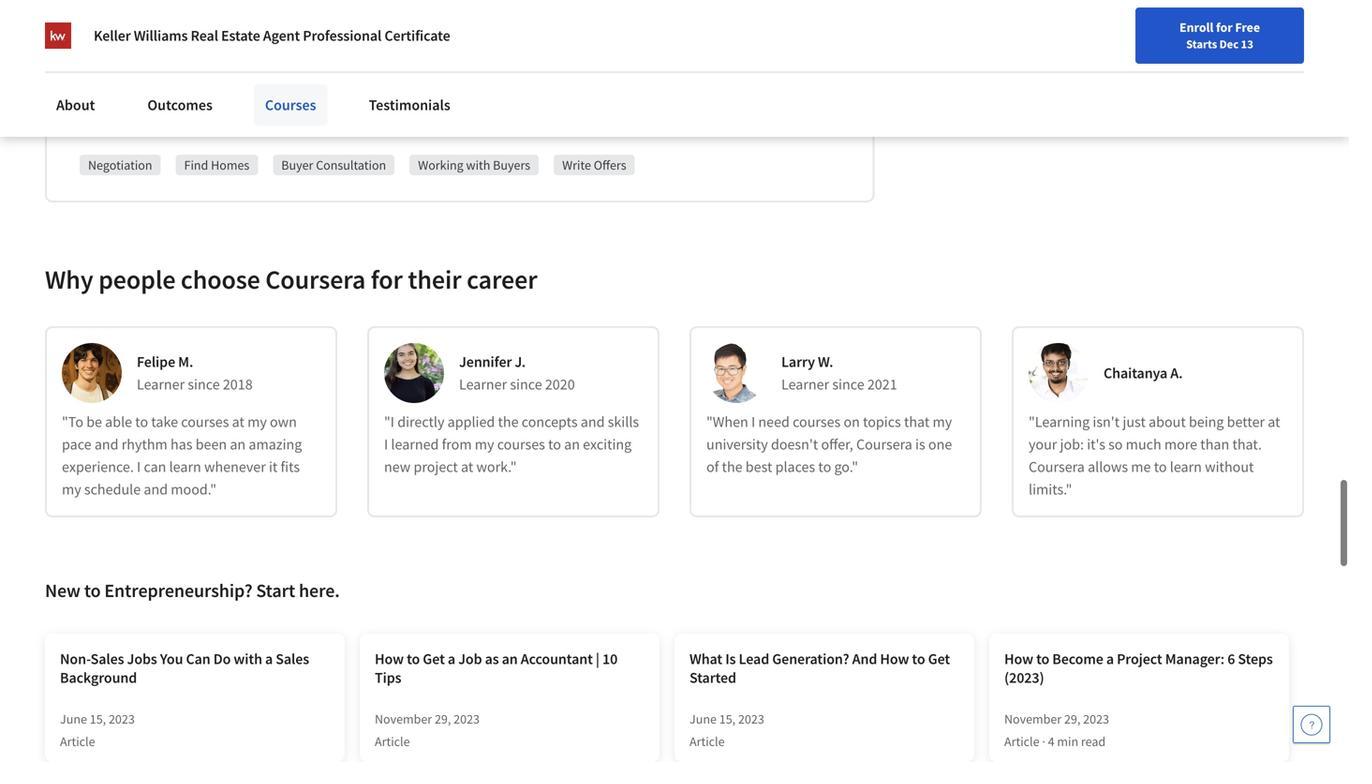 Task type: vqa. For each thing, say whether or not it's contained in the screenshot.
the "IBM" image
no



Task type: locate. For each thing, give the bounding box(es) containing it.
3 article from the left
[[690, 733, 725, 750]]

skills
[[602, 14, 631, 32], [608, 412, 639, 431]]

read
[[80, 67, 112, 85]]

2 horizontal spatial coursera
[[1029, 457, 1085, 476]]

june 15, 2023 article
[[60, 710, 135, 750], [690, 710, 765, 750]]

the left field.
[[345, 93, 365, 111]]

article left · on the bottom right
[[1005, 733, 1040, 750]]

1 vertical spatial career
[[467, 263, 538, 296]]

a
[[158, 0, 166, 12], [80, 34, 87, 51], [225, 34, 233, 51], [265, 649, 273, 668], [448, 649, 456, 668], [1107, 649, 1114, 668]]

courses up offer, at the right bottom
[[793, 412, 841, 431]]

will down the strong
[[106, 53, 126, 71]]

being
[[1189, 412, 1225, 431]]

29, up min
[[1065, 710, 1081, 727]]

on up establish
[[732, 0, 748, 12]]

than
[[1201, 435, 1230, 454]]

testimonials
[[369, 96, 451, 114]]

1 horizontal spatial career
[[467, 263, 538, 296]]

since for w.
[[833, 375, 865, 394]]

0 vertical spatial estate
[[198, 0, 236, 12]]

(2023)
[[1005, 668, 1045, 687]]

about
[[1149, 412, 1186, 431]]

1 horizontal spatial of
[[707, 457, 719, 476]]

0 horizontal spatial november
[[375, 710, 432, 727]]

29, for become
[[1065, 710, 1081, 727]]

2 november from the left
[[1005, 710, 1062, 727]]

to inside '"when i need courses on topics that my university doesn't offer, coursera is one of the best places to go."'
[[819, 457, 832, 476]]

0 horizontal spatial learn
[[169, 457, 201, 476]]

2 horizontal spatial i
[[752, 412, 756, 431]]

june 15, 2023 article for non-sales jobs you can do with a sales background
[[60, 710, 135, 750]]

1 horizontal spatial sales
[[276, 649, 309, 668]]

learn down than
[[1170, 457, 1202, 476]]

learner inside "felipe m. learner since 2018"
[[137, 375, 185, 394]]

2 learn from the left
[[1170, 457, 1202, 476]]

an inside "i directly applied the concepts and skills i learned from my courses to an exciting new project at work."
[[564, 435, 580, 454]]

learn
[[169, 457, 201, 476], [1170, 457, 1202, 476]]

a right the do
[[265, 649, 273, 668]]

1 vertical spatial best
[[746, 457, 773, 476]]

1 vertical spatial more
[[1165, 435, 1198, 454]]

available
[[273, 93, 327, 111]]

june 15, 2023 article down background
[[60, 710, 135, 750]]

june for what is lead generation? and how to get started
[[690, 710, 717, 727]]

with down read
[[80, 93, 106, 111]]

1 vertical spatial their
[[408, 263, 462, 296]]

of inside '"when i need courses on topics that my university doesn't offer, coursera is one of the best places to go."'
[[707, 457, 719, 476]]

article inside november 29, 2023 article
[[375, 733, 410, 750]]

1 horizontal spatial november
[[1005, 710, 1062, 727]]

1 article from the left
[[60, 733, 95, 750]]

how up november 29, 2023 article
[[375, 649, 404, 668]]

29, down how to get a job as an accountant | 10 tips
[[435, 710, 451, 727]]

skills up exciting
[[608, 412, 639, 431]]

how right and
[[880, 649, 909, 668]]

4 2023 from the left
[[1084, 710, 1110, 727]]

0 vertical spatial will
[[506, 14, 526, 32]]

2 vertical spatial i
[[137, 457, 141, 476]]

my up the work."
[[475, 435, 494, 454]]

1 15, from the left
[[90, 710, 106, 727]]

at down "2018"
[[232, 412, 245, 431]]

2 2023 from the left
[[454, 710, 480, 727]]

how left become
[[1005, 649, 1034, 668]]

1 horizontal spatial an
[[502, 649, 518, 668]]

work."
[[477, 457, 517, 476]]

1 horizontal spatial 29,
[[1065, 710, 1081, 727]]

keller
[[94, 26, 131, 45]]

at down from
[[461, 457, 474, 476]]

min
[[1058, 733, 1079, 750]]

2023 up read
[[1084, 710, 1110, 727]]

to inside the "what is lead generation? and how to get started"
[[912, 649, 926, 668]]

june down background
[[60, 710, 87, 727]]

career
[[181, 93, 220, 111], [467, 263, 538, 296]]

4 article from the left
[[1005, 733, 1040, 750]]

of down acquire
[[570, 34, 582, 51]]

skills inside "i directly applied the concepts and skills i learned from my courses to an exciting new project at work."
[[608, 412, 639, 431]]

to inside '"to be able to take courses at my own pace and rhythm has been an amazing experience. i can learn whenever it fits my schedule and mood."'
[[135, 412, 148, 431]]

courses inside '"to be able to take courses at my own pace and rhythm has been an amazing experience. i can learn whenever it fits my schedule and mood."'
[[181, 412, 229, 431]]

1 how from the left
[[375, 649, 404, 668]]

to right me
[[1154, 457, 1167, 476]]

of down university
[[707, 457, 719, 476]]

i inside '"to be able to take courses at my own pace and rhythm has been an amazing experience. i can learn whenever it fits my schedule and mood."'
[[137, 457, 141, 476]]

2023 inside november 29, 2023 article · 4 min read
[[1084, 710, 1110, 727]]

at right better
[[1268, 412, 1281, 431]]

business.
[[270, 14, 327, 32]]

with inside non-sales jobs you can do with a sales background
[[234, 649, 262, 668]]

rhythm
[[122, 435, 168, 454]]

this up including
[[406, 14, 429, 32]]

how inside how to become a project manager: 6 steps (2023)
[[1005, 649, 1034, 668]]

0 horizontal spatial real
[[164, 14, 188, 32]]

2 vertical spatial will
[[150, 73, 170, 91]]

2 horizontal spatial an
[[564, 435, 580, 454]]

needed
[[635, 14, 681, 32]]

2 horizontal spatial courses
[[793, 412, 841, 431]]

at
[[232, 412, 245, 431], [1268, 412, 1281, 431], [461, 457, 474, 476]]

1 2023 from the left
[[109, 710, 135, 727]]

courses up the work."
[[497, 435, 545, 454]]

buyer
[[281, 156, 313, 173]]

an right as
[[502, 649, 518, 668]]

article inside november 29, 2023 article · 4 min read
[[1005, 733, 1040, 750]]

my inside "i directly applied the concepts and skills i learned from my courses to an exciting new project at work."
[[475, 435, 494, 454]]

1 since from the left
[[188, 375, 220, 394]]

learner inside larry w. learner since 2021
[[782, 375, 830, 394]]

29,
[[435, 710, 451, 727], [1065, 710, 1081, 727]]

learner down felipe
[[137, 375, 185, 394]]

skills inside the manage a real estate business course teaches you relevant real estate laws and their potential impact on your licensed real estate agent business. throughout this course, you will acquire the skills needed to establish a strong foundation for a financially sound business, including the development of best practices. additionally, you will dig into effective organizational and administrative strategies essential for business ownership. lastly, this course will encourage you to reflect on your individual journey in real estate, aligning your personal goals with the various career options available in the field.
[[602, 14, 631, 32]]

outcomes link
[[136, 84, 224, 126]]

real
[[471, 0, 495, 12], [164, 14, 188, 32], [504, 73, 528, 91]]

that.
[[1233, 435, 1262, 454]]

a left job
[[448, 649, 456, 668]]

allows
[[1088, 457, 1129, 476]]

2023 for become
[[1084, 710, 1110, 727]]

options
[[223, 93, 269, 111]]

2 how from the left
[[880, 649, 909, 668]]

real up williams
[[169, 0, 195, 12]]

career inside the manage a real estate business course teaches you relevant real estate laws and their potential impact on your licensed real estate agent business. throughout this course, you will acquire the skills needed to establish a strong foundation for a financially sound business, including the development of best practices. additionally, you will dig into effective organizational and administrative strategies essential for business ownership. lastly, this course will encourage you to reflect on your individual journey in real estate, aligning your personal goals with the various career options available in the field.
[[181, 93, 220, 111]]

1 vertical spatial coursera
[[857, 435, 913, 454]]

article for how to get a job as an accountant | 10 tips
[[375, 733, 410, 750]]

1 learn from the left
[[169, 457, 201, 476]]

learner inside 'jennifer j. learner since 2020'
[[459, 375, 507, 394]]

1 horizontal spatial june
[[690, 710, 717, 727]]

you right course,
[[480, 14, 503, 32]]

29, inside november 29, 2023 article · 4 min read
[[1065, 710, 1081, 727]]

2023 down how to get a job as an accountant | 10 tips
[[454, 710, 480, 727]]

coursera
[[266, 263, 366, 296], [857, 435, 913, 454], [1029, 457, 1085, 476]]

you up certificate
[[392, 0, 415, 12]]

this up about on the left top of page
[[80, 73, 102, 91]]

1 horizontal spatial june 15, 2023 article
[[690, 710, 765, 750]]

article down started
[[690, 733, 725, 750]]

how inside how to get a job as an accountant | 10 tips
[[375, 649, 404, 668]]

w.
[[818, 352, 834, 371]]

2 vertical spatial coursera
[[1029, 457, 1085, 476]]

learner for jennifer
[[459, 375, 507, 394]]

career down encourage
[[181, 93, 220, 111]]

just
[[1123, 412, 1146, 431]]

in
[[489, 73, 501, 91], [330, 93, 342, 111]]

None search field
[[267, 12, 576, 49]]

1 get from the left
[[423, 649, 445, 668]]

to right and
[[912, 649, 926, 668]]

2 article from the left
[[375, 733, 410, 750]]

1 horizontal spatial in
[[489, 73, 501, 91]]

estate left agent
[[191, 14, 229, 32]]

laws
[[539, 0, 566, 12]]

help center image
[[1301, 713, 1323, 736]]

3 learner from the left
[[782, 375, 830, 394]]

manager:
[[1166, 649, 1225, 668]]

since inside larry w. learner since 2021
[[833, 375, 865, 394]]

working
[[418, 156, 464, 173]]

0 vertical spatial more
[[116, 67, 150, 85]]

1 vertical spatial skills
[[608, 412, 639, 431]]

since down w.
[[833, 375, 865, 394]]

practices.
[[615, 34, 673, 51]]

1 horizontal spatial how
[[880, 649, 909, 668]]

2 learner from the left
[[459, 375, 507, 394]]

administrative
[[351, 53, 439, 71]]

impact
[[686, 0, 728, 12]]

1 november from the left
[[375, 710, 432, 727]]

0 horizontal spatial best
[[585, 34, 612, 51]]

and up exciting
[[581, 412, 605, 431]]

sound
[[301, 34, 339, 51]]

i left need
[[752, 412, 756, 431]]

2 horizontal spatial on
[[844, 412, 860, 431]]

your down business
[[626, 73, 654, 91]]

best inside '"when i need courses on topics that my university doesn't offer, coursera is one of the best places to go."'
[[746, 457, 773, 476]]

the right applied
[[498, 412, 519, 431]]

new to entrepreneurship? start here.
[[45, 579, 340, 602]]

june for non-sales jobs you can do with a sales background
[[60, 710, 87, 727]]

you up options
[[242, 73, 264, 91]]

to left become
[[1037, 649, 1050, 668]]

isn't
[[1093, 412, 1120, 431]]

0 vertical spatial real
[[169, 0, 195, 12]]

your down "learning
[[1029, 435, 1058, 454]]

real up effective at left top
[[191, 26, 218, 45]]

since down j.
[[510, 375, 542, 394]]

2 horizontal spatial real
[[504, 73, 528, 91]]

0 horizontal spatial this
[[80, 73, 102, 91]]

how inside the "what is lead generation? and how to get started"
[[880, 649, 909, 668]]

0 vertical spatial career
[[181, 93, 220, 111]]

0 vertical spatial real
[[471, 0, 495, 12]]

on up offer, at the right bottom
[[844, 412, 860, 431]]

0 vertical spatial i
[[752, 412, 756, 431]]

learn inside "learning isn't just about being better at your job: it's so much more than that. coursera allows me to learn without limits."
[[1170, 457, 1202, 476]]

at inside "learning isn't just about being better at your job: it's so much more than that. coursera allows me to learn without limits."
[[1268, 412, 1281, 431]]

me
[[1132, 457, 1151, 476]]

0 vertical spatial on
[[732, 0, 748, 12]]

1 horizontal spatial since
[[510, 375, 542, 394]]

you down the strong
[[80, 53, 102, 71]]

sales left jobs
[[91, 649, 124, 668]]

is
[[726, 649, 736, 668]]

coursera inside "learning isn't just about being better at your job: it's so much more than that. coursera allows me to learn without limits."
[[1029, 457, 1085, 476]]

0 vertical spatial best
[[585, 34, 612, 51]]

15, down started
[[720, 710, 736, 727]]

0 vertical spatial with
[[80, 93, 106, 111]]

since inside "felipe m. learner since 2018"
[[188, 375, 220, 394]]

article down background
[[60, 733, 95, 750]]

with left buyers
[[466, 156, 491, 173]]

0 vertical spatial of
[[570, 34, 582, 51]]

2 horizontal spatial at
[[1268, 412, 1281, 431]]

1 vertical spatial in
[[330, 93, 342, 111]]

at for courses
[[232, 412, 245, 431]]

13
[[1241, 37, 1254, 52]]

2 june 15, 2023 article from the left
[[690, 710, 765, 750]]

0 horizontal spatial their
[[408, 263, 462, 296]]

more inside "learning isn't just about being better at your job: it's so much more than that. coursera allows me to learn without limits."
[[1165, 435, 1198, 454]]

felipe
[[137, 352, 175, 371]]

0 horizontal spatial how
[[375, 649, 404, 668]]

with right the do
[[234, 649, 262, 668]]

courses up been
[[181, 412, 229, 431]]

1 vertical spatial i
[[384, 435, 388, 454]]

estate left 'laws'
[[498, 0, 536, 12]]

in down 'strategies'
[[489, 73, 501, 91]]

effective
[[179, 53, 230, 71]]

1 vertical spatial of
[[707, 457, 719, 476]]

29, for get
[[435, 710, 451, 727]]

1 horizontal spatial with
[[234, 649, 262, 668]]

november inside november 29, 2023 article
[[375, 710, 432, 727]]

"learning isn't just about being better at your job: it's so much more than that. coursera allows me to learn without limits."
[[1029, 412, 1281, 499]]

enroll
[[1180, 19, 1214, 36]]

2 june from the left
[[690, 710, 717, 727]]

my left own
[[248, 412, 267, 431]]

best up business
[[585, 34, 612, 51]]

3 how from the left
[[1005, 649, 1034, 668]]

foundation
[[133, 34, 201, 51]]

article down tips
[[375, 733, 410, 750]]

november down tips
[[375, 710, 432, 727]]

0 horizontal spatial sales
[[91, 649, 124, 668]]

on right reflect
[[326, 73, 342, 91]]

2023 inside november 29, 2023 article
[[454, 710, 480, 727]]

can
[[186, 649, 211, 668]]

real up course,
[[471, 0, 495, 12]]

1 horizontal spatial best
[[746, 457, 773, 476]]

places
[[776, 457, 816, 476]]

0 horizontal spatial learner
[[137, 375, 185, 394]]

a left project
[[1107, 649, 1114, 668]]

0 horizontal spatial career
[[181, 93, 220, 111]]

2 15, from the left
[[720, 710, 736, 727]]

potential
[[628, 0, 683, 12]]

lastly,
[[712, 53, 750, 71]]

more inside button
[[116, 67, 150, 85]]

0 horizontal spatial at
[[232, 412, 245, 431]]

2 29, from the left
[[1065, 710, 1081, 727]]

15, for non-sales jobs you can do with a sales background
[[90, 710, 106, 727]]

courses inside '"when i need courses on topics that my university doesn't offer, coursera is one of the best places to go."'
[[793, 412, 841, 431]]

0 horizontal spatial estate
[[191, 14, 229, 32]]

0 vertical spatial estate
[[498, 0, 536, 12]]

2 since from the left
[[510, 375, 542, 394]]

in right available
[[330, 93, 342, 111]]

professional
[[303, 26, 382, 45]]

2 horizontal spatial how
[[1005, 649, 1034, 668]]

0 vertical spatial skills
[[602, 14, 631, 32]]

1 vertical spatial on
[[326, 73, 342, 91]]

concepts
[[522, 412, 578, 431]]

buyer consultation
[[281, 156, 386, 173]]

2 vertical spatial real
[[504, 73, 528, 91]]

best inside the manage a real estate business course teaches you relevant real estate laws and their potential impact on your licensed real estate agent business. throughout this course, you will acquire the skills needed to establish a strong foundation for a financially sound business, including the development of best practices. additionally, you will dig into effective organizational and administrative strategies essential for business ownership. lastly, this course will encourage you to reflect on your individual journey in real estate, aligning your personal goals with the various career options available in the field.
[[585, 34, 612, 51]]

0 vertical spatial course
[[297, 0, 338, 12]]

more down about
[[1165, 435, 1198, 454]]

what
[[690, 649, 723, 668]]

1 horizontal spatial coursera
[[857, 435, 913, 454]]

an
[[230, 435, 246, 454], [564, 435, 580, 454], [502, 649, 518, 668]]

schedule
[[84, 480, 141, 499]]

2 get from the left
[[928, 649, 950, 668]]

essential
[[505, 53, 559, 71]]

learn inside '"to be able to take courses at my own pace and rhythm has been an amazing experience. i can learn whenever it fits my schedule and mood."'
[[169, 457, 201, 476]]

estate
[[498, 0, 536, 12], [191, 14, 229, 32]]

0 horizontal spatial i
[[137, 457, 141, 476]]

15,
[[90, 710, 106, 727], [720, 710, 736, 727]]

to left go."
[[819, 457, 832, 476]]

0 horizontal spatial an
[[230, 435, 246, 454]]

get right and
[[928, 649, 950, 668]]

my down experience.
[[62, 480, 81, 499]]

more left the into
[[116, 67, 150, 85]]

0 horizontal spatial will
[[106, 53, 126, 71]]

1 29, from the left
[[435, 710, 451, 727]]

november for how to become a project manager: 6 steps (2023)
[[1005, 710, 1062, 727]]

to up rhythm
[[135, 412, 148, 431]]

best
[[585, 34, 612, 51], [746, 457, 773, 476]]

menu item
[[991, 19, 1112, 80]]

1 june 15, 2023 article from the left
[[60, 710, 135, 750]]

1 horizontal spatial their
[[596, 0, 625, 12]]

course up business.
[[297, 0, 338, 12]]

1 horizontal spatial 15,
[[720, 710, 736, 727]]

ownership.
[[641, 53, 709, 71]]

0 horizontal spatial june
[[60, 710, 87, 727]]

"i directly applied the concepts and skills i learned from my courses to an exciting new project at work."
[[384, 412, 639, 476]]

to inside "learning isn't just about being better at your job: it's so much more than that. coursera allows me to learn without limits."
[[1154, 457, 1167, 476]]

2023 for lead
[[739, 710, 765, 727]]

various
[[133, 93, 178, 111]]

0 horizontal spatial on
[[326, 73, 342, 91]]

learner down larry
[[782, 375, 830, 394]]

one
[[929, 435, 953, 454]]

0 horizontal spatial since
[[188, 375, 220, 394]]

0 horizontal spatial with
[[80, 93, 106, 111]]

can
[[144, 457, 166, 476]]

real up foundation
[[164, 14, 188, 32]]

i left can
[[137, 457, 141, 476]]

1 horizontal spatial learner
[[459, 375, 507, 394]]

1 learner from the left
[[137, 375, 185, 394]]

more
[[116, 67, 150, 85], [1165, 435, 1198, 454]]

0 horizontal spatial course
[[105, 73, 147, 91]]

i down '"i'
[[384, 435, 388, 454]]

find
[[184, 156, 208, 173]]

3 since from the left
[[833, 375, 865, 394]]

at inside "i directly applied the concepts and skills i learned from my courses to an exciting new project at work."
[[461, 457, 474, 476]]

2 vertical spatial with
[[234, 649, 262, 668]]

and right 'laws'
[[570, 0, 593, 12]]

an inside '"to be able to take courses at my own pace and rhythm has been an amazing experience. i can learn whenever it fits my schedule and mood."'
[[230, 435, 246, 454]]

to right new on the bottom left of page
[[84, 579, 101, 602]]

2023 down background
[[109, 710, 135, 727]]

1 horizontal spatial courses
[[497, 435, 545, 454]]

2023 for get
[[454, 710, 480, 727]]

at inside '"to be able to take courses at my own pace and rhythm has been an amazing experience. i can learn whenever it fits my schedule and mood."'
[[232, 412, 245, 431]]

1 june from the left
[[60, 710, 87, 727]]

0 horizontal spatial coursera
[[266, 263, 366, 296]]

0 horizontal spatial of
[[570, 34, 582, 51]]

reflect
[[284, 73, 322, 91]]

0 horizontal spatial 15,
[[90, 710, 106, 727]]

outcomes
[[148, 96, 213, 114]]

29, inside november 29, 2023 article
[[435, 710, 451, 727]]

keller williams real estate agent professional certificate
[[94, 26, 450, 45]]

3 2023 from the left
[[739, 710, 765, 727]]

people
[[98, 263, 176, 296]]

my up one
[[933, 412, 952, 431]]

since inside 'jennifer j. learner since 2020'
[[510, 375, 542, 394]]

an down concepts
[[564, 435, 580, 454]]

to right tips
[[407, 649, 420, 668]]

coursera inside '"when i need courses on topics that my university doesn't offer, coursera is one of the best places to go."'
[[857, 435, 913, 454]]

1 horizontal spatial more
[[1165, 435, 1198, 454]]

0 horizontal spatial courses
[[181, 412, 229, 431]]

course
[[297, 0, 338, 12], [105, 73, 147, 91]]

and up experience.
[[94, 435, 119, 454]]

since down m.
[[188, 375, 220, 394]]

their inside the manage a real estate business course teaches you relevant real estate laws and their potential impact on your licensed real estate agent business. throughout this course, you will acquire the skills needed to establish a strong foundation for a financially sound business, including the development of best practices. additionally, you will dig into effective organizational and administrative strategies essential for business ownership. lastly, this course will encourage you to reflect on your individual journey in real estate, aligning your personal goals with the various career options available in the field.
[[596, 0, 625, 12]]

0 horizontal spatial june 15, 2023 article
[[60, 710, 135, 750]]

"when
[[707, 412, 749, 431]]

the up 'strategies'
[[462, 34, 482, 51]]

learner down jennifer
[[459, 375, 507, 394]]

1 horizontal spatial get
[[928, 649, 950, 668]]

2 vertical spatial on
[[844, 412, 860, 431]]

1 vertical spatial with
[[466, 156, 491, 173]]

november inside november 29, 2023 article · 4 min read
[[1005, 710, 1062, 727]]

june 15, 2023 article down started
[[690, 710, 765, 750]]

1 horizontal spatial at
[[461, 457, 474, 476]]

get left job
[[423, 649, 445, 668]]

learner for felipe
[[137, 375, 185, 394]]

consultation
[[316, 156, 386, 173]]

to down concepts
[[548, 435, 561, 454]]

2020
[[545, 375, 575, 394]]

an up whenever
[[230, 435, 246, 454]]

1 horizontal spatial will
[[150, 73, 170, 91]]

real down essential
[[504, 73, 528, 91]]



Task type: describe. For each thing, give the bounding box(es) containing it.
june 15, 2023 article for what is lead generation? and how to get started
[[690, 710, 765, 750]]

2018
[[223, 375, 253, 394]]

to inside "i directly applied the concepts and skills i learned from my courses to an exciting new project at work."
[[548, 435, 561, 454]]

to down impact
[[684, 14, 697, 32]]

including
[[403, 34, 458, 51]]

goals
[[715, 73, 747, 91]]

a down agent
[[225, 34, 233, 51]]

your down the
[[80, 14, 108, 32]]

learn for has
[[169, 457, 201, 476]]

1 vertical spatial real
[[164, 14, 188, 32]]

you'll
[[117, 119, 152, 138]]

how to get a job as an accountant | 10 tips
[[375, 649, 618, 687]]

get inside how to get a job as an accountant | 10 tips
[[423, 649, 445, 668]]

licensed
[[111, 14, 161, 32]]

and inside "i directly applied the concepts and skills i learned from my courses to an exciting new project at work."
[[581, 412, 605, 431]]

business
[[584, 53, 637, 71]]

0 vertical spatial this
[[406, 14, 429, 32]]

to inside how to become a project manager: 6 steps (2023)
[[1037, 649, 1050, 668]]

business,
[[343, 34, 399, 51]]

learner for larry
[[782, 375, 830, 394]]

agent
[[232, 14, 267, 32]]

skills you'll gain
[[80, 119, 182, 138]]

an inside how to get a job as an accountant | 10 tips
[[502, 649, 518, 668]]

2023 for jobs
[[109, 710, 135, 727]]

financially
[[236, 34, 297, 51]]

since for m.
[[188, 375, 220, 394]]

testimonials link
[[358, 84, 462, 126]]

read more
[[80, 67, 150, 85]]

2 sales from the left
[[276, 649, 309, 668]]

topics
[[863, 412, 901, 431]]

that
[[904, 412, 930, 431]]

november for how to get a job as an accountant | 10 tips
[[375, 710, 432, 727]]

4
[[1048, 733, 1055, 750]]

write
[[562, 156, 591, 173]]

how for how to become a project manager: 6 steps (2023)
[[1005, 649, 1034, 668]]

1 sales from the left
[[91, 649, 124, 668]]

j.
[[515, 352, 526, 371]]

go."
[[835, 457, 859, 476]]

a up williams
[[158, 0, 166, 12]]

dec
[[1220, 37, 1239, 52]]

november 29, 2023 article
[[375, 710, 480, 750]]

and down can
[[144, 480, 168, 499]]

1 horizontal spatial real
[[471, 0, 495, 12]]

read more button
[[80, 66, 150, 86]]

establish
[[700, 14, 755, 32]]

learn for more
[[1170, 457, 1202, 476]]

1 vertical spatial this
[[80, 73, 102, 91]]

real inside the manage a real estate business course teaches you relevant real estate laws and their potential impact on your licensed real estate agent business. throughout this course, you will acquire the skills needed to establish a strong foundation for a financially sound business, including the development of best practices. additionally, you will dig into effective organizational and administrative strategies essential for business ownership. lastly, this course will encourage you to reflect on your individual journey in real estate, aligning your personal goals with the various career options available in the field.
[[169, 0, 195, 12]]

2 horizontal spatial with
[[466, 156, 491, 173]]

the down the read more
[[109, 93, 129, 111]]

1 vertical spatial will
[[106, 53, 126, 71]]

coursera image
[[22, 15, 142, 45]]

to down organizational
[[268, 73, 280, 91]]

courses
[[265, 96, 316, 114]]

felipe m. learner since 2018
[[137, 352, 253, 394]]

the manage a real estate business course teaches you relevant real estate laws and their potential impact on your licensed real estate agent business. throughout this course, you will acquire the skills needed to establish a strong foundation for a financially sound business, including the development of best practices. additionally, you will dig into effective organizational and administrative strategies essential for business ownership. lastly, this course will encourage you to reflect on your individual journey in real estate, aligning your personal goals with the various career options available in the field.
[[80, 0, 758, 111]]

article for what is lead generation? and how to get started
[[690, 733, 725, 750]]

6
[[1228, 649, 1236, 668]]

a inside how to get a job as an accountant | 10 tips
[[448, 649, 456, 668]]

project
[[1117, 649, 1163, 668]]

0 vertical spatial in
[[489, 73, 501, 91]]

tips
[[375, 668, 402, 687]]

keller williams image
[[45, 22, 71, 49]]

aligning
[[575, 73, 623, 91]]

starts
[[1187, 37, 1218, 52]]

your up field.
[[345, 73, 373, 91]]

has
[[171, 435, 193, 454]]

homes
[[211, 156, 250, 173]]

individual
[[377, 73, 436, 91]]

into
[[151, 53, 175, 71]]

free
[[1236, 19, 1261, 36]]

1 vertical spatial estate
[[221, 26, 260, 45]]

1 vertical spatial estate
[[191, 14, 229, 32]]

able
[[105, 412, 132, 431]]

mood."
[[171, 480, 217, 499]]

williams
[[134, 26, 188, 45]]

non-
[[60, 649, 91, 668]]

field.
[[368, 93, 398, 111]]

find homes
[[184, 156, 250, 173]]

i inside "i directly applied the concepts and skills i learned from my courses to an exciting new project at work."
[[384, 435, 388, 454]]

get inside the "what is lead generation? and how to get started"
[[928, 649, 950, 668]]

my inside '"when i need courses on topics that my university doesn't offer, coursera is one of the best places to go."'
[[933, 412, 952, 431]]

0 horizontal spatial in
[[330, 93, 342, 111]]

courses inside "i directly applied the concepts and skills i learned from my courses to an exciting new project at work."
[[497, 435, 545, 454]]

on inside '"when i need courses on topics that my university doesn't offer, coursera is one of the best places to go."'
[[844, 412, 860, 431]]

1 horizontal spatial course
[[297, 0, 338, 12]]

2 horizontal spatial will
[[506, 14, 526, 32]]

the right acquire
[[579, 14, 599, 32]]

business
[[239, 0, 293, 12]]

since for j.
[[510, 375, 542, 394]]

teaches
[[341, 0, 389, 12]]

skills
[[80, 119, 114, 138]]

your inside "learning isn't just about being better at your job: it's so much more than that. coursera allows me to learn without limits."
[[1029, 435, 1058, 454]]

experience.
[[62, 457, 134, 476]]

show notifications image
[[1132, 23, 1154, 46]]

article for non-sales jobs you can do with a sales background
[[60, 733, 95, 750]]

for inside enroll for free starts dec 13
[[1217, 19, 1233, 36]]

jennifer j. learner since 2020
[[459, 352, 575, 394]]

it's
[[1087, 435, 1106, 454]]

a right keller williams icon
[[80, 34, 87, 51]]

be
[[86, 412, 102, 431]]

november 29, 2023 article · 4 min read
[[1005, 710, 1110, 750]]

chaitanya
[[1104, 364, 1168, 382]]

the inside '"when i need courses on topics that my university doesn't offer, coursera is one of the best places to go."'
[[722, 457, 743, 476]]

agent
[[263, 26, 300, 45]]

with inside the manage a real estate business course teaches you relevant real estate laws and their potential impact on your licensed real estate agent business. throughout this course, you will acquire the skills needed to establish a strong foundation for a financially sound business, including the development of best practices. additionally, you will dig into effective organizational and administrative strategies essential for business ownership. lastly, this course will encourage you to reflect on your individual journey in real estate, aligning your personal goals with the various career options available in the field.
[[80, 93, 106, 111]]

to inside how to get a job as an accountant | 10 tips
[[407, 649, 420, 668]]

of inside the manage a real estate business course teaches you relevant real estate laws and their potential impact on your licensed real estate agent business. throughout this course, you will acquire the skills needed to establish a strong foundation for a financially sound business, including the development of best practices. additionally, you will dig into effective organizational and administrative strategies essential for business ownership. lastly, this course will encourage you to reflect on your individual journey in real estate, aligning your personal goals with the various career options available in the field.
[[570, 34, 582, 51]]

a.
[[1171, 364, 1183, 382]]

buyers
[[493, 156, 531, 173]]

what is lead generation? and how to get started
[[690, 649, 950, 687]]

2021
[[868, 375, 898, 394]]

development
[[485, 34, 566, 51]]

strategies
[[442, 53, 502, 71]]

i inside '"when i need courses on topics that my university doesn't offer, coursera is one of the best places to go."'
[[752, 412, 756, 431]]

and down sound
[[324, 53, 348, 71]]

limits."
[[1029, 480, 1073, 499]]

1 vertical spatial course
[[105, 73, 147, 91]]

offers
[[594, 156, 627, 173]]

choose
[[181, 263, 260, 296]]

0 vertical spatial coursera
[[266, 263, 366, 296]]

chaitanya a.
[[1104, 364, 1183, 382]]

job:
[[1061, 435, 1084, 454]]

estate inside the manage a real estate business course teaches you relevant real estate laws and their potential impact on your licensed real estate agent business. throughout this course, you will acquire the skills needed to establish a strong foundation for a financially sound business, including the development of best practices. additionally, you will dig into effective organizational and administrative strategies essential for business ownership. lastly, this course will encourage you to reflect on your individual journey in real estate, aligning your personal goals with the various career options available in the field.
[[198, 0, 236, 12]]

throughout
[[331, 14, 403, 32]]

1 horizontal spatial on
[[732, 0, 748, 12]]

is
[[916, 435, 926, 454]]

start
[[256, 579, 295, 602]]

"when i need courses on topics that my university doesn't offer, coursera is one of the best places to go."
[[707, 412, 953, 476]]

how for how to get a job as an accountant | 10 tips
[[375, 649, 404, 668]]

a inside how to become a project manager: 6 steps (2023)
[[1107, 649, 1114, 668]]

entrepreneurship?
[[104, 579, 253, 602]]

journey
[[439, 73, 486, 91]]

generation?
[[773, 649, 850, 668]]

"i
[[384, 412, 395, 431]]

1 vertical spatial real
[[191, 26, 218, 45]]

whenever
[[204, 457, 266, 476]]

course,
[[432, 14, 477, 32]]

as
[[485, 649, 499, 668]]

without
[[1205, 457, 1254, 476]]

the inside "i directly applied the concepts and skills i learned from my courses to an exciting new project at work."
[[498, 412, 519, 431]]

article for how to become a project manager: 6 steps (2023)
[[1005, 733, 1040, 750]]

directly
[[398, 412, 445, 431]]

1 horizontal spatial estate
[[498, 0, 536, 12]]

15, for what is lead generation? and how to get started
[[720, 710, 736, 727]]

manage
[[106, 0, 155, 12]]

at for better
[[1268, 412, 1281, 431]]

"to be able to take courses at my own pace and rhythm has been an amazing experience. i can learn whenever it fits my schedule and mood."
[[62, 412, 302, 499]]

steps
[[1239, 649, 1273, 668]]

you
[[160, 649, 183, 668]]

been
[[196, 435, 227, 454]]

a inside non-sales jobs you can do with a sales background
[[265, 649, 273, 668]]

learned
[[391, 435, 439, 454]]

started
[[690, 668, 737, 687]]

accountant
[[521, 649, 593, 668]]



